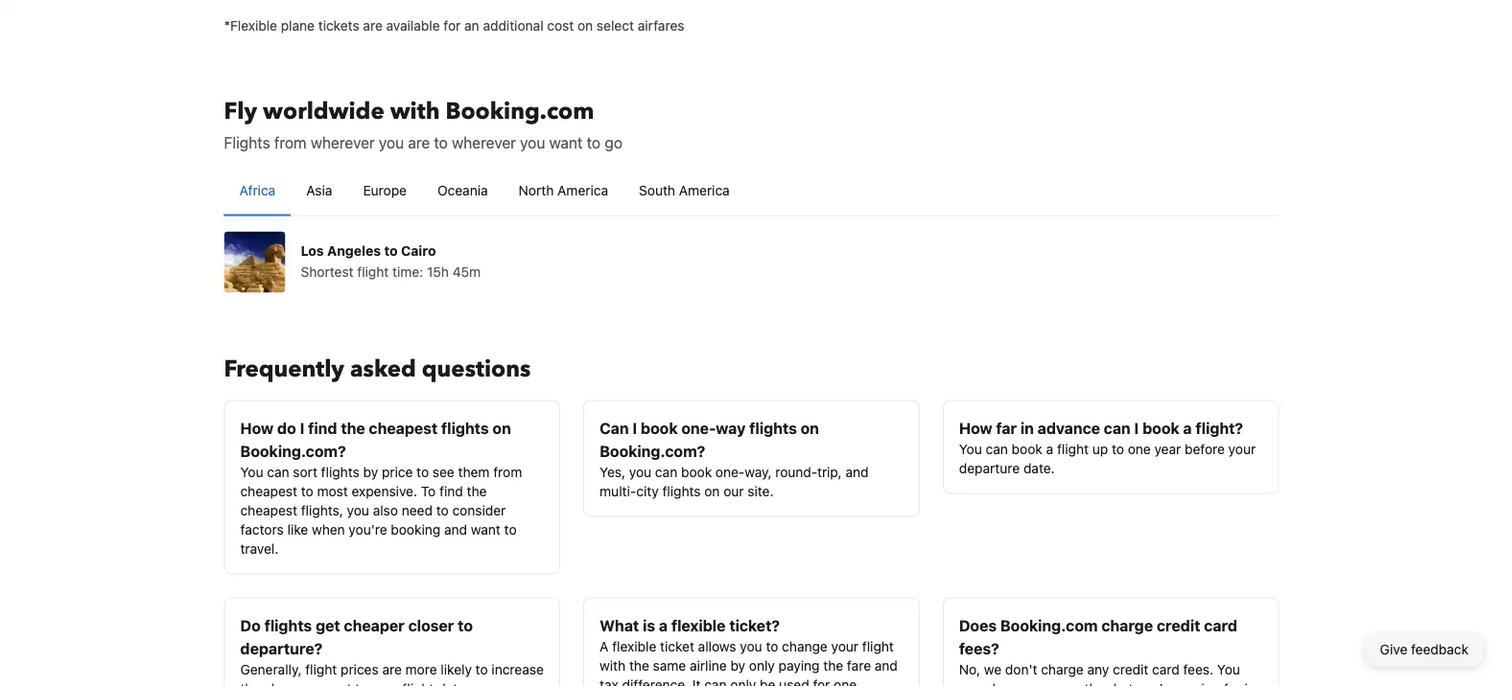 Task type: locate. For each thing, give the bounding box(es) containing it.
how for how do i find the cheapest flights on booking.com?
[[240, 420, 274, 438]]

1 horizontal spatial flexible
[[671, 617, 726, 635]]

to inside how far in advance can i book a flight? you can book a flight up to one year before your departure date.
[[1112, 442, 1124, 458]]

and inside the how do i find the cheapest flights on booking.com? you can sort flights by price to see them from cheapest to most expensive. to find the cheapest flights, you also need to consider factors like when you're booking and want to travel.
[[444, 522, 467, 538]]

0 horizontal spatial from
[[274, 134, 307, 152]]

up
[[1092, 442, 1108, 458]]

south america button
[[624, 166, 745, 216]]

to inside what is a flexible ticket? a flexible ticket allows you to change your flight with the same airline by only paying the fare and tax difference. it can only be used for o
[[766, 639, 778, 655]]

2 vertical spatial a
[[659, 617, 668, 635]]

to down the prices
[[355, 682, 368, 687]]

with inside fly worldwide with booking.com flights from wherever you are to wherever you want to go
[[390, 96, 440, 128]]

how inside the how do i find the cheapest flights on booking.com? you can sort flights by price to see them from cheapest to most expensive. to find the cheapest flights, you also need to consider factors like when you're booking and want to travel.
[[240, 420, 274, 438]]

you inside what is a flexible ticket? a flexible ticket allows you to change your flight with the same airline by only paying the fare and tax difference. it can only be used for o
[[740, 639, 762, 655]]

0 vertical spatial with
[[390, 96, 440, 128]]

1 horizontal spatial a
[[1046, 442, 1053, 458]]

book right "can"
[[641, 420, 678, 438]]

for right you're
[[1224, 682, 1241, 687]]

for
[[444, 18, 461, 34], [813, 678, 830, 687], [1224, 682, 1241, 687]]

flight inside 'los angeles to cairo shortest flight time: 15h 45m'
[[357, 264, 389, 280]]

flight inside how far in advance can i book a flight? you can book a flight up to one year before your departure date.
[[1057, 442, 1089, 458]]

1 horizontal spatial and
[[846, 465, 869, 481]]

how inside how far in advance can i book a flight? you can book a flight up to one year before your departure date.
[[959, 420, 992, 438]]

flexible up allows
[[671, 617, 726, 635]]

2 vertical spatial you
[[1217, 662, 1240, 678]]

your inside do flights get cheaper closer to departure? generally, flight prices are more likely to increase the closer you get to your flight date.
[[371, 682, 399, 687]]

can
[[600, 420, 629, 438]]

1 horizontal spatial your
[[831, 639, 859, 655]]

want left go
[[549, 134, 583, 152]]

for inside what is a flexible ticket? a flexible ticket allows you to change your flight with the same airline by only paying the fare and tax difference. it can only be used for o
[[813, 678, 830, 687]]

to down ticket?
[[766, 639, 778, 655]]

you down ticket?
[[740, 639, 762, 655]]

booking.com? up city at the bottom of page
[[600, 443, 705, 461]]

0 vertical spatial only
[[749, 658, 775, 674]]

0 horizontal spatial and
[[444, 522, 467, 538]]

can inside the how do i find the cheapest flights on booking.com? you can sort flights by price to see them from cheapest to most expensive. to find the cheapest flights, you also need to consider factors like when you're booking and want to travel.
[[267, 465, 289, 481]]

0 vertical spatial get
[[316, 617, 340, 635]]

to inside 'los angeles to cairo shortest flight time: 15h 45m'
[[384, 243, 398, 259]]

a
[[600, 639, 609, 655]]

2 america from the left
[[679, 183, 730, 199]]

0 vertical spatial credit
[[1157, 617, 1200, 635]]

0 vertical spatial and
[[846, 465, 869, 481]]

1 horizontal spatial with
[[600, 658, 626, 674]]

i right "can"
[[632, 420, 637, 438]]

you up city at the bottom of page
[[629, 465, 651, 481]]

booking.com
[[445, 96, 594, 128], [1000, 617, 1098, 635]]

for left the an
[[444, 18, 461, 34]]

is
[[643, 617, 655, 635]]

get down the prices
[[331, 682, 352, 687]]

1 vertical spatial are
[[408, 134, 430, 152]]

booking
[[391, 522, 440, 538]]

fly
[[224, 96, 257, 128]]

with inside what is a flexible ticket? a flexible ticket allows you to change your flight with the same airline by only paying the fare and tax difference. it can only be used for o
[[600, 658, 626, 674]]

on up round-
[[801, 420, 819, 438]]

likely
[[441, 662, 472, 678]]

credit
[[1157, 617, 1200, 635], [1113, 662, 1148, 678]]

1 vertical spatial from
[[493, 465, 522, 481]]

paying inside what is a flexible ticket? a flexible ticket allows you to change your flight with the same airline by only paying the fare and tax difference. it can only be used for o
[[779, 658, 820, 674]]

you up "north"
[[520, 134, 545, 152]]

book down in
[[1012, 442, 1042, 458]]

1 vertical spatial by
[[730, 658, 745, 674]]

america right "north"
[[557, 183, 608, 199]]

1 vertical spatial closer
[[264, 682, 302, 687]]

1 horizontal spatial booking.com?
[[600, 443, 705, 461]]

on
[[577, 18, 593, 34], [493, 420, 511, 438], [801, 420, 819, 438], [704, 484, 720, 500]]

on left the our
[[704, 484, 720, 500]]

from
[[274, 134, 307, 152], [493, 465, 522, 481]]

to right the 'up'
[[1112, 442, 1124, 458]]

0 vertical spatial one-
[[681, 420, 716, 438]]

1 vertical spatial paying
[[1179, 682, 1220, 687]]

a inside what is a flexible ticket? a flexible ticket allows you to change your flight with the same airline by only paying the fare and tax difference. it can only be used for o
[[659, 617, 668, 635]]

0 vertical spatial by
[[363, 465, 378, 481]]

2 vertical spatial your
[[371, 682, 399, 687]]

book up year
[[1142, 420, 1180, 438]]

for inside does booking.com charge credit card fees? no, we don't charge any credit card fees. you can always see exactly what you're paying for i
[[1224, 682, 1241, 687]]

1 vertical spatial flexible
[[612, 639, 656, 655]]

to up the to
[[416, 465, 429, 481]]

charge up any
[[1101, 617, 1153, 635]]

2 horizontal spatial and
[[875, 658, 898, 674]]

you left sort
[[240, 465, 263, 481]]

how far in advance can i book a flight? you can book a flight up to one year before your departure date.
[[959, 420, 1256, 477]]

1 horizontal spatial find
[[439, 484, 463, 500]]

cost
[[547, 18, 574, 34]]

0 horizontal spatial booking.com?
[[240, 443, 346, 461]]

2 vertical spatial cheapest
[[240, 503, 297, 519]]

you
[[959, 442, 982, 458], [240, 465, 263, 481], [1217, 662, 1240, 678]]

0 horizontal spatial how
[[240, 420, 274, 438]]

flight inside what is a flexible ticket? a flexible ticket allows you to change your flight with the same airline by only paying the fare and tax difference. it can only be used for o
[[862, 639, 894, 655]]

1 vertical spatial only
[[730, 678, 756, 687]]

are left more
[[382, 662, 402, 678]]

your
[[1228, 442, 1256, 458], [831, 639, 859, 655], [371, 682, 399, 687]]

0 horizontal spatial with
[[390, 96, 440, 128]]

and inside "can i book one-way flights on booking.com? yes, you can book one-way, round-trip, and multi-city flights on our site."
[[846, 465, 869, 481]]

flight down angeles
[[357, 264, 389, 280]]

most
[[317, 484, 348, 500]]

fees?
[[959, 640, 999, 658]]

1 vertical spatial credit
[[1113, 662, 1148, 678]]

card up you're
[[1152, 662, 1180, 678]]

2 how from the left
[[959, 420, 992, 438]]

and
[[846, 465, 869, 481], [444, 522, 467, 538], [875, 658, 898, 674]]

0 horizontal spatial america
[[557, 183, 608, 199]]

by
[[363, 465, 378, 481], [730, 658, 745, 674]]

you
[[379, 134, 404, 152], [520, 134, 545, 152], [629, 465, 651, 481], [347, 503, 369, 519], [740, 639, 762, 655], [305, 682, 328, 687]]

you up you're
[[347, 503, 369, 519]]

to right need
[[436, 503, 449, 519]]

from right flights
[[274, 134, 307, 152]]

3 i from the left
[[1134, 420, 1139, 438]]

flights
[[224, 134, 270, 152]]

booking.com? down 'do' at the bottom of the page
[[240, 443, 346, 461]]

charge
[[1101, 617, 1153, 635], [1041, 662, 1084, 678]]

america right south
[[679, 183, 730, 199]]

flight?
[[1196, 420, 1243, 438]]

date. down likely
[[438, 682, 469, 687]]

0 vertical spatial flexible
[[671, 617, 726, 635]]

1 horizontal spatial wherever
[[452, 134, 516, 152]]

booking.com?
[[240, 443, 346, 461], [600, 443, 705, 461]]

closer up more
[[408, 617, 454, 635]]

airfares
[[638, 18, 684, 34]]

give feedback button
[[1365, 633, 1484, 668]]

0 vertical spatial date.
[[1023, 461, 1055, 477]]

1 vertical spatial your
[[831, 639, 859, 655]]

the down generally,
[[240, 682, 260, 687]]

0 vertical spatial from
[[274, 134, 307, 152]]

way,
[[745, 465, 772, 481]]

and down consider
[[444, 522, 467, 538]]

you right fees.
[[1217, 662, 1240, 678]]

find right 'do' at the bottom of the page
[[308, 420, 337, 438]]

tab list containing africa
[[224, 166, 1279, 218]]

1 horizontal spatial by
[[730, 658, 745, 674]]

1 vertical spatial find
[[439, 484, 463, 500]]

can up city at the bottom of page
[[655, 465, 677, 481]]

0 horizontal spatial see
[[432, 465, 454, 481]]

1 horizontal spatial how
[[959, 420, 992, 438]]

0 vertical spatial want
[[549, 134, 583, 152]]

0 horizontal spatial i
[[300, 420, 304, 438]]

1 vertical spatial and
[[444, 522, 467, 538]]

booking.com up "north"
[[445, 96, 594, 128]]

you for how far in advance can i book a flight?
[[959, 442, 982, 458]]

to
[[434, 134, 448, 152], [587, 134, 601, 152], [384, 243, 398, 259], [1112, 442, 1124, 458], [416, 465, 429, 481], [301, 484, 313, 500], [436, 503, 449, 519], [504, 522, 517, 538], [458, 617, 473, 635], [766, 639, 778, 655], [475, 662, 488, 678], [355, 682, 368, 687]]

your inside how far in advance can i book a flight? you can book a flight up to one year before your departure date.
[[1228, 442, 1256, 458]]

1 how from the left
[[240, 420, 274, 438]]

can left sort
[[267, 465, 289, 481]]

with up tax
[[600, 658, 626, 674]]

consider
[[452, 503, 506, 519]]

1 america from the left
[[557, 183, 608, 199]]

with
[[390, 96, 440, 128], [600, 658, 626, 674]]

0 horizontal spatial you
[[240, 465, 263, 481]]

1 vertical spatial you
[[240, 465, 263, 481]]

a
[[1183, 420, 1192, 438], [1046, 442, 1053, 458], [659, 617, 668, 635]]

i right 'do' at the bottom of the page
[[300, 420, 304, 438]]

0 horizontal spatial paying
[[779, 658, 820, 674]]

are right tickets
[[363, 18, 383, 34]]

expensive.
[[352, 484, 417, 500]]

0 vertical spatial closer
[[408, 617, 454, 635]]

1 horizontal spatial america
[[679, 183, 730, 199]]

2 wherever from the left
[[452, 134, 516, 152]]

1 horizontal spatial from
[[493, 465, 522, 481]]

2 horizontal spatial i
[[1134, 420, 1139, 438]]

frequently asked questions
[[224, 354, 531, 386]]

0 horizontal spatial find
[[308, 420, 337, 438]]

date. inside do flights get cheaper closer to departure? generally, flight prices are more likely to increase the closer you get to your flight date.
[[438, 682, 469, 687]]

1 booking.com? from the left
[[240, 443, 346, 461]]

1 horizontal spatial credit
[[1157, 617, 1200, 635]]

i up one
[[1134, 420, 1139, 438]]

date.
[[1023, 461, 1055, 477], [438, 682, 469, 687]]

2 vertical spatial are
[[382, 662, 402, 678]]

you down departure?
[[305, 682, 328, 687]]

a right is
[[659, 617, 668, 635]]

africa button
[[224, 166, 291, 216]]

your down flight?
[[1228, 442, 1256, 458]]

asia
[[306, 183, 332, 199]]

1 vertical spatial one-
[[715, 465, 745, 481]]

how
[[240, 420, 274, 438], [959, 420, 992, 438]]

what
[[600, 617, 639, 635]]

flights up departure?
[[264, 617, 312, 635]]

your inside what is a flexible ticket? a flexible ticket allows you to change your flight with the same airline by only paying the fare and tax difference. it can only be used for o
[[831, 639, 859, 655]]

and inside what is a flexible ticket? a flexible ticket allows you to change your flight with the same airline by only paying the fare and tax difference. it can only be used for o
[[875, 658, 898, 674]]

year
[[1154, 442, 1181, 458]]

used
[[779, 678, 809, 687]]

you inside "can i book one-way flights on booking.com? yes, you can book one-way, round-trip, and multi-city flights on our site."
[[629, 465, 651, 481]]

a down advance
[[1046, 442, 1053, 458]]

the
[[341, 420, 365, 438], [467, 484, 487, 500], [629, 658, 649, 674], [823, 658, 843, 674], [240, 682, 260, 687]]

same
[[653, 658, 686, 674]]

1 i from the left
[[300, 420, 304, 438]]

*flexible
[[224, 18, 277, 34]]

flights
[[441, 420, 489, 438], [749, 420, 797, 438], [321, 465, 359, 481], [662, 484, 701, 500], [264, 617, 312, 635]]

and right trip,
[[846, 465, 869, 481]]

the inside do flights get cheaper closer to departure? generally, flight prices are more likely to increase the closer you get to your flight date.
[[240, 682, 260, 687]]

are up europe button
[[408, 134, 430, 152]]

2 booking.com? from the left
[[600, 443, 705, 461]]

shortest
[[301, 264, 353, 280]]

0 horizontal spatial charge
[[1041, 662, 1084, 678]]

does booking.com charge credit card fees? no, we don't charge any credit card fees. you can always see exactly what you're paying for i
[[959, 617, 1256, 687]]

be
[[760, 678, 775, 687]]

0 horizontal spatial booking.com
[[445, 96, 594, 128]]

fees.
[[1183, 662, 1213, 678]]

you're
[[349, 522, 387, 538]]

1 vertical spatial cheapest
[[240, 484, 297, 500]]

flights,
[[301, 503, 343, 519]]

1 vertical spatial with
[[600, 658, 626, 674]]

only up the be
[[749, 658, 775, 674]]

to up time:
[[384, 243, 398, 259]]

your up the fare
[[831, 639, 859, 655]]

0 vertical spatial see
[[432, 465, 454, 481]]

1 horizontal spatial card
[[1204, 617, 1237, 635]]

tab list
[[224, 166, 1279, 218]]

from right them
[[493, 465, 522, 481]]

paying up used
[[779, 658, 820, 674]]

0 horizontal spatial a
[[659, 617, 668, 635]]

credit up fees.
[[1157, 617, 1200, 635]]

2 horizontal spatial your
[[1228, 442, 1256, 458]]

0 horizontal spatial card
[[1152, 662, 1180, 678]]

want down consider
[[471, 522, 501, 538]]

0 vertical spatial booking.com
[[445, 96, 594, 128]]

for right used
[[813, 678, 830, 687]]

cheapest
[[369, 420, 438, 438], [240, 484, 297, 500], [240, 503, 297, 519]]

1 horizontal spatial see
[[1030, 682, 1052, 687]]

find right the to
[[439, 484, 463, 500]]

1 horizontal spatial you
[[959, 442, 982, 458]]

get left cheaper
[[316, 617, 340, 635]]

increase
[[492, 662, 544, 678]]

booking.com up the don't
[[1000, 617, 1098, 635]]

flight left the prices
[[305, 662, 337, 678]]

1 vertical spatial see
[[1030, 682, 1052, 687]]

available
[[386, 18, 440, 34]]

0 horizontal spatial date.
[[438, 682, 469, 687]]

frequently
[[224, 354, 344, 386]]

1 horizontal spatial closer
[[408, 617, 454, 635]]

paying
[[779, 658, 820, 674], [1179, 682, 1220, 687]]

1 horizontal spatial date.
[[1023, 461, 1055, 477]]

only left the be
[[730, 678, 756, 687]]

when
[[312, 522, 345, 538]]

charge up exactly
[[1041, 662, 1084, 678]]

flight up the fare
[[862, 639, 894, 655]]

closer down generally,
[[264, 682, 302, 687]]

1 horizontal spatial want
[[549, 134, 583, 152]]

1 vertical spatial date.
[[438, 682, 469, 687]]

1 horizontal spatial i
[[632, 420, 637, 438]]

flexible down is
[[612, 639, 656, 655]]

are
[[363, 18, 383, 34], [408, 134, 430, 152], [382, 662, 402, 678]]

1 horizontal spatial paying
[[1179, 682, 1220, 687]]

can inside "can i book one-way flights on booking.com? yes, you can book one-way, round-trip, and multi-city flights on our site."
[[655, 465, 677, 481]]

with up europe at top left
[[390, 96, 440, 128]]

date. down in
[[1023, 461, 1055, 477]]

how left 'do' at the bottom of the page
[[240, 420, 274, 438]]

flights inside do flights get cheaper closer to departure? generally, flight prices are more likely to increase the closer you get to your flight date.
[[264, 617, 312, 635]]

you inside the how do i find the cheapest flights on booking.com? you can sort flights by price to see them from cheapest to most expensive. to find the cheapest flights, you also need to consider factors like when you're booking and want to travel.
[[240, 465, 263, 481]]

0 vertical spatial charge
[[1101, 617, 1153, 635]]

0 vertical spatial your
[[1228, 442, 1256, 458]]

the down frequently asked questions
[[341, 420, 365, 438]]

0 vertical spatial you
[[959, 442, 982, 458]]

0 vertical spatial cheapest
[[369, 420, 438, 438]]

2 i from the left
[[632, 420, 637, 438]]

card
[[1204, 617, 1237, 635], [1152, 662, 1180, 678]]

by up expensive.
[[363, 465, 378, 481]]

on down questions
[[493, 420, 511, 438]]

0 horizontal spatial wherever
[[311, 134, 375, 152]]

can down no,
[[959, 682, 981, 687]]

1 horizontal spatial for
[[813, 678, 830, 687]]

and right the fare
[[875, 658, 898, 674]]

don't
[[1005, 662, 1037, 678]]

0 horizontal spatial your
[[371, 682, 399, 687]]

can up the 'up'
[[1104, 420, 1131, 438]]

you inside how far in advance can i book a flight? you can book a flight up to one year before your departure date.
[[959, 442, 982, 458]]

from inside the how do i find the cheapest flights on booking.com? you can sort flights by price to see them from cheapest to most expensive. to find the cheapest flights, you also need to consider factors like when you're booking and want to travel.
[[493, 465, 522, 481]]

one-
[[681, 420, 716, 438], [715, 465, 745, 481]]

1 horizontal spatial booking.com
[[1000, 617, 1098, 635]]

airline
[[690, 658, 727, 674]]

2 vertical spatial and
[[875, 658, 898, 674]]

0 vertical spatial card
[[1204, 617, 1237, 635]]

see down the don't
[[1030, 682, 1052, 687]]

0 vertical spatial paying
[[779, 658, 820, 674]]

credit up what
[[1113, 662, 1148, 678]]

see up the to
[[432, 465, 454, 481]]

0 horizontal spatial by
[[363, 465, 378, 481]]

paying down fees.
[[1179, 682, 1220, 687]]

you up departure
[[959, 442, 982, 458]]

2 horizontal spatial you
[[1217, 662, 1240, 678]]

0 horizontal spatial want
[[471, 522, 501, 538]]

how left the far at the bottom of the page
[[959, 420, 992, 438]]

by down allows
[[730, 658, 745, 674]]

asia button
[[291, 166, 348, 216]]

flight down advance
[[1057, 442, 1089, 458]]

1 vertical spatial booking.com
[[1000, 617, 1098, 635]]

get
[[316, 617, 340, 635], [331, 682, 352, 687]]

paying inside does booking.com charge credit card fees? no, we don't charge any credit card fees. you can always see exactly what you're paying for i
[[1179, 682, 1220, 687]]

more
[[405, 662, 437, 678]]

want
[[549, 134, 583, 152], [471, 522, 501, 538]]



Task type: describe. For each thing, give the bounding box(es) containing it.
1 vertical spatial get
[[331, 682, 352, 687]]

change
[[782, 639, 828, 655]]

are inside do flights get cheaper closer to departure? generally, flight prices are more likely to increase the closer you get to your flight date.
[[382, 662, 402, 678]]

america for north america
[[557, 183, 608, 199]]

city
[[636, 484, 659, 500]]

ticket?
[[729, 617, 780, 635]]

go
[[605, 134, 622, 152]]

europe
[[363, 183, 407, 199]]

always
[[985, 682, 1026, 687]]

america for south america
[[679, 183, 730, 199]]

north
[[519, 183, 554, 199]]

want inside the how do i find the cheapest flights on booking.com? you can sort flights by price to see them from cheapest to most expensive. to find the cheapest flights, you also need to consider factors like when you're booking and want to travel.
[[471, 522, 501, 538]]

the up difference.
[[629, 658, 649, 674]]

1 vertical spatial a
[[1046, 442, 1053, 458]]

can i book one-way flights on booking.com? yes, you can book one-way, round-trip, and multi-city flights on our site.
[[600, 420, 869, 500]]

sort
[[293, 465, 317, 481]]

what is a flexible ticket? a flexible ticket allows you to change your flight with the same airline by only paying the fare and tax difference. it can only be used for o
[[600, 617, 898, 687]]

travel.
[[240, 541, 278, 557]]

from inside fly worldwide with booking.com flights from wherever you are to wherever you want to go
[[274, 134, 307, 152]]

booking.com? inside "can i book one-way flights on booking.com? yes, you can book one-way, round-trip, and multi-city flights on our site."
[[600, 443, 705, 461]]

los angeles to cairo shortest flight time: 15h 45m
[[301, 243, 481, 280]]

on inside the how do i find the cheapest flights on booking.com? you can sort flights by price to see them from cheapest to most expensive. to find the cheapest flights, you also need to consider factors like when you're booking and want to travel.
[[493, 420, 511, 438]]

can up departure
[[986, 442, 1008, 458]]

departure?
[[240, 640, 323, 658]]

to up likely
[[458, 617, 473, 635]]

we
[[984, 662, 1002, 678]]

factors
[[240, 522, 284, 538]]

tickets
[[318, 18, 359, 34]]

you inside does booking.com charge credit card fees? no, we don't charge any credit card fees. you can always see exactly what you're paying for i
[[1217, 662, 1240, 678]]

south america
[[639, 183, 730, 199]]

do
[[240, 617, 261, 635]]

to down consider
[[504, 522, 517, 538]]

flights right way
[[749, 420, 797, 438]]

booking.com inside does booking.com charge credit card fees? no, we don't charge any credit card fees. you can always see exactly what you're paying for i
[[1000, 617, 1098, 635]]

can inside what is a flexible ticket? a flexible ticket allows you to change your flight with the same airline by only paying the fare and tax difference. it can only be used for o
[[704, 678, 727, 687]]

on right cost
[[577, 18, 593, 34]]

price
[[382, 465, 413, 481]]

can inside does booking.com charge credit card fees? no, we don't charge any credit card fees. you can always see exactly what you're paying for i
[[959, 682, 981, 687]]

flight down more
[[402, 682, 434, 687]]

far
[[996, 420, 1017, 438]]

south
[[639, 183, 675, 199]]

flights up them
[[441, 420, 489, 438]]

to left go
[[587, 134, 601, 152]]

allows
[[698, 639, 736, 655]]

oceania button
[[422, 166, 503, 216]]

los angeles to cairo image
[[224, 232, 285, 294]]

before
[[1185, 442, 1225, 458]]

what
[[1103, 682, 1133, 687]]

0 horizontal spatial credit
[[1113, 662, 1148, 678]]

yes,
[[600, 465, 625, 481]]

1 vertical spatial card
[[1152, 662, 1180, 678]]

0 vertical spatial find
[[308, 420, 337, 438]]

round-
[[775, 465, 817, 481]]

them
[[458, 465, 490, 481]]

advance
[[1038, 420, 1100, 438]]

the up consider
[[467, 484, 487, 500]]

the left the fare
[[823, 658, 843, 674]]

you for how do i find the cheapest flights on booking.com?
[[240, 465, 263, 481]]

do flights get cheaper closer to departure? generally, flight prices are more likely to increase the closer you get to your flight date.
[[240, 617, 544, 687]]

flights up most
[[321, 465, 359, 481]]

see inside does booking.com charge credit card fees? no, we don't charge any credit card fees. you can always see exactly what you're paying for i
[[1030, 682, 1052, 687]]

how for how far in advance can i book a flight?
[[959, 420, 992, 438]]

does
[[959, 617, 997, 635]]

time:
[[392, 264, 423, 280]]

plane
[[281, 18, 315, 34]]

book left way, at the bottom of the page
[[681, 465, 712, 481]]

1 horizontal spatial charge
[[1101, 617, 1153, 635]]

cheaper
[[344, 617, 405, 635]]

to down sort
[[301, 484, 313, 500]]

additional
[[483, 18, 543, 34]]

0 vertical spatial are
[[363, 18, 383, 34]]

date. inside how far in advance can i book a flight? you can book a flight up to one year before your departure date.
[[1023, 461, 1055, 477]]

want inside fly worldwide with booking.com flights from wherever you are to wherever you want to go
[[549, 134, 583, 152]]

see inside the how do i find the cheapest flights on booking.com? you can sort flights by price to see them from cheapest to most expensive. to find the cheapest flights, you also need to consider factors like when you're booking and want to travel.
[[432, 465, 454, 481]]

need
[[402, 503, 433, 519]]

are inside fly worldwide with booking.com flights from wherever you are to wherever you want to go
[[408, 134, 430, 152]]

way
[[716, 420, 746, 438]]

any
[[1087, 662, 1109, 678]]

africa
[[239, 183, 276, 199]]

north america
[[519, 183, 608, 199]]

i inside the how do i find the cheapest flights on booking.com? you can sort flights by price to see them from cheapest to most expensive. to find the cheapest flights, you also need to consider factors like when you're booking and want to travel.
[[300, 420, 304, 438]]

you inside do flights get cheaper closer to departure? generally, flight prices are more likely to increase the closer you get to your flight date.
[[305, 682, 328, 687]]

it
[[692, 678, 701, 687]]

trip,
[[817, 465, 842, 481]]

difference.
[[622, 678, 689, 687]]

0 horizontal spatial for
[[444, 18, 461, 34]]

2 horizontal spatial a
[[1183, 420, 1192, 438]]

select
[[597, 18, 634, 34]]

15h
[[427, 264, 449, 280]]

departure
[[959, 461, 1020, 477]]

45m
[[452, 264, 481, 280]]

an
[[464, 18, 479, 34]]

you up europe at top left
[[379, 134, 404, 152]]

to right likely
[[475, 662, 488, 678]]

tax
[[600, 678, 619, 687]]

cairo
[[401, 243, 436, 259]]

north america button
[[503, 166, 624, 216]]

*flexible plane tickets are available for an additional cost on select airfares
[[224, 18, 684, 34]]

by inside the how do i find the cheapest flights on booking.com? you can sort flights by price to see them from cheapest to most expensive. to find the cheapest flights, you also need to consider factors like when you're booking and want to travel.
[[363, 465, 378, 481]]

in
[[1020, 420, 1034, 438]]

multi-
[[600, 484, 636, 500]]

ticket
[[660, 639, 694, 655]]

1 wherever from the left
[[311, 134, 375, 152]]

prices
[[341, 662, 379, 678]]

you're
[[1137, 682, 1175, 687]]

i inside "can i book one-way flights on booking.com? yes, you can book one-way, round-trip, and multi-city flights on our site."
[[632, 420, 637, 438]]

1 vertical spatial charge
[[1041, 662, 1084, 678]]

generally,
[[240, 662, 302, 678]]

give feedback
[[1380, 642, 1469, 658]]

how do i find the cheapest flights on booking.com? you can sort flights by price to see them from cheapest to most expensive. to find the cheapest flights, you also need to consider factors like when you're booking and want to travel.
[[240, 420, 522, 557]]

i inside how far in advance can i book a flight? you can book a flight up to one year before your departure date.
[[1134, 420, 1139, 438]]

0 horizontal spatial closer
[[264, 682, 302, 687]]

fare
[[847, 658, 871, 674]]

do
[[277, 420, 296, 438]]

also
[[373, 503, 398, 519]]

booking.com inside fly worldwide with booking.com flights from wherever you are to wherever you want to go
[[445, 96, 594, 128]]

booking.com? inside the how do i find the cheapest flights on booking.com? you can sort flights by price to see them from cheapest to most expensive. to find the cheapest flights, you also need to consider factors like when you're booking and want to travel.
[[240, 443, 346, 461]]

questions
[[422, 354, 531, 386]]

by inside what is a flexible ticket? a flexible ticket allows you to change your flight with the same airline by only paying the fare and tax difference. it can only be used for o
[[730, 658, 745, 674]]

site.
[[748, 484, 774, 500]]

you inside the how do i find the cheapest flights on booking.com? you can sort flights by price to see them from cheapest to most expensive. to find the cheapest flights, you also need to consider factors like when you're booking and want to travel.
[[347, 503, 369, 519]]

oceania
[[437, 183, 488, 199]]

to
[[421, 484, 436, 500]]

angeles
[[327, 243, 381, 259]]

to up oceania
[[434, 134, 448, 152]]

like
[[287, 522, 308, 538]]

flights right city at the bottom of page
[[662, 484, 701, 500]]

los
[[301, 243, 324, 259]]

0 horizontal spatial flexible
[[612, 639, 656, 655]]

feedback
[[1411, 642, 1469, 658]]



Task type: vqa. For each thing, say whether or not it's contained in the screenshot.
right 1
no



